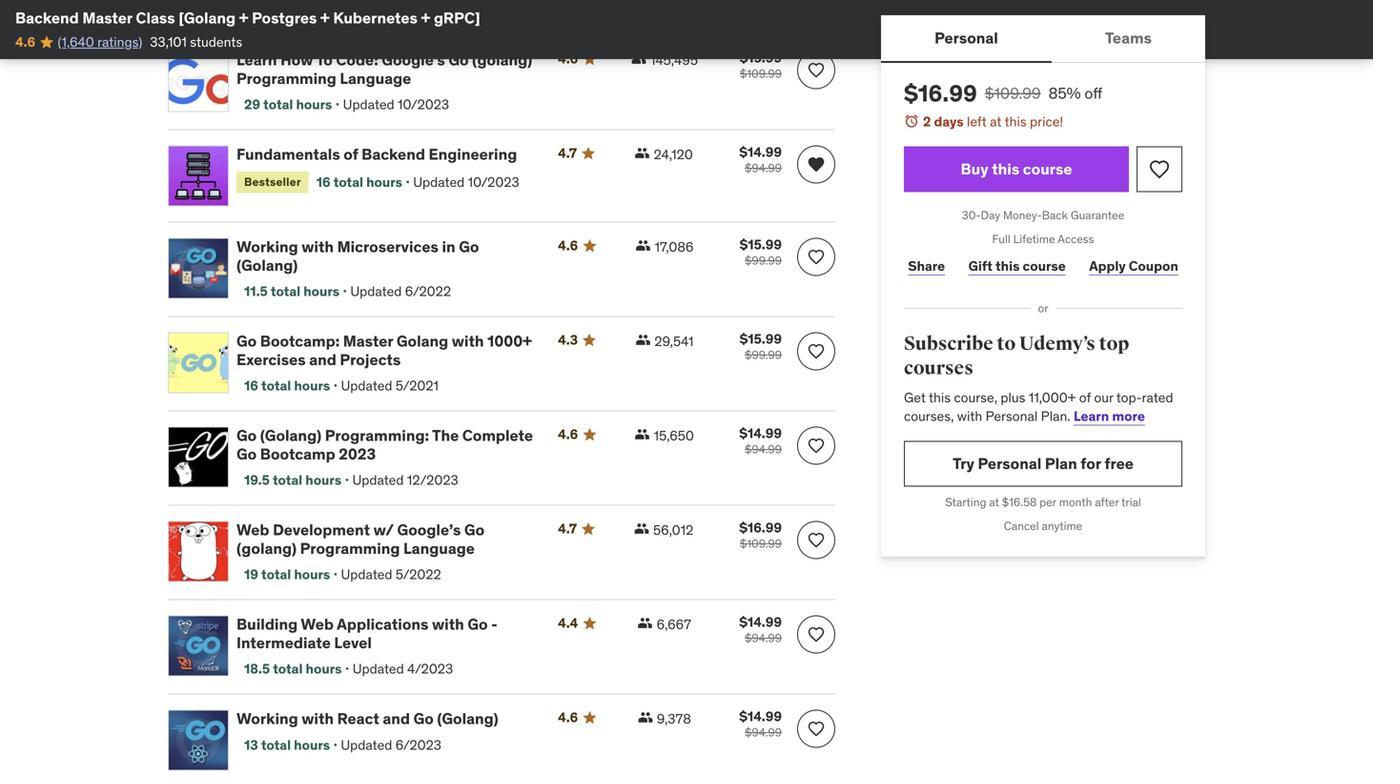 Task type: describe. For each thing, give the bounding box(es) containing it.
wishlist image for working with microservices in go (golang)
[[807, 248, 826, 267]]

programming:
[[325, 426, 429, 446]]

top-
[[1117, 389, 1142, 406]]

working with microservices in go (golang) link
[[237, 237, 535, 275]]

for
[[1081, 454, 1102, 473]]

16 total hours for updated 10/2023
[[316, 173, 403, 191]]

4 total hours
[[316, 0, 397, 17]]

of inside get this course, plus 11,000+ of our top-rated courses, with personal plan.
[[1080, 389, 1091, 406]]

total down fundamentals of backend engineering
[[334, 173, 363, 191]]

wishlist image for web development w/ google's go (golang) programming language
[[807, 531, 826, 550]]

33,101 students
[[150, 33, 242, 50]]

learn for learn how to code: google's go (golang) programming language
[[237, 50, 277, 70]]

1 horizontal spatial backend
[[362, 145, 425, 164]]

at inside starting at $16.58 per month after trial cancel anytime
[[989, 495, 1000, 510]]

$15.99 $109.99
[[740, 49, 782, 81]]

go bootcamp: master golang with 1000+ exercises and projects
[[237, 332, 532, 370]]

updated 5/2022
[[341, 566, 441, 583]]

hours for to
[[296, 96, 332, 113]]

back
[[1042, 208, 1068, 223]]

days
[[934, 113, 964, 130]]

1 horizontal spatial and
[[383, 709, 410, 729]]

11,000+
[[1029, 389, 1076, 406]]

with inside building web applications with go - intermediate level
[[432, 615, 464, 634]]

$15.99 $99.99 for go bootcamp: master golang with 1000+ exercises and projects
[[740, 331, 782, 363]]

4.4
[[558, 615, 578, 632]]

personal inside get this course, plus 11,000+ of our top-rated courses, with personal plan.
[[986, 408, 1038, 425]]

(golang) inside "go (golang) programming: the complete go bootcamp 2023"
[[260, 426, 322, 446]]

learn how to code: google's go (golang) programming language
[[237, 50, 532, 88]]

try
[[953, 454, 975, 473]]

(golang) inside learn how to code: google's go (golang) programming language
[[472, 50, 532, 70]]

apply coupon
[[1090, 257, 1179, 275]]

18.5 total hours
[[244, 661, 342, 678]]

our
[[1094, 389, 1114, 406]]

tab list containing personal
[[881, 15, 1206, 63]]

hours for master
[[294, 377, 330, 395]]

1/2023
[[462, 0, 506, 17]]

trial
[[1122, 495, 1142, 510]]

29,541
[[655, 333, 694, 350]]

web development w/ google's go (golang) programming language link
[[237, 521, 535, 558]]

working with react and go (golang) link
[[237, 709, 535, 729]]

wishlist image for working with react and go (golang)
[[807, 720, 826, 739]]

learn for learn more
[[1074, 408, 1110, 425]]

16 for updated 10/2023
[[316, 173, 331, 191]]

6/2023
[[396, 737, 442, 754]]

145,495
[[651, 52, 698, 69]]

updated 1/2023
[[407, 0, 506, 17]]

engineering
[[429, 145, 517, 164]]

$14.99 for go (golang) programming: the complete go bootcamp 2023
[[739, 425, 782, 442]]

xsmall image for web development w/ google's go (golang) programming language
[[634, 521, 650, 537]]

plus
[[1001, 389, 1026, 406]]

more
[[1113, 408, 1145, 425]]

(1,640 ratings)
[[58, 33, 142, 50]]

level
[[334, 633, 372, 653]]

and inside go bootcamp: master golang with 1000+ exercises and projects
[[309, 350, 337, 370]]

cancel
[[1004, 519, 1039, 533]]

updated down engineering on the top left of page
[[413, 173, 465, 191]]

bootcamp
[[260, 444, 335, 464]]

alarm image
[[904, 114, 920, 129]]

courses
[[904, 357, 974, 380]]

in
[[442, 237, 456, 257]]

go (golang) programming: the complete go bootcamp 2023
[[237, 426, 533, 464]]

4.6 for learn how to code: google's go (golang) programming language
[[558, 50, 578, 67]]

11.5
[[244, 283, 268, 300]]

xsmall image for building web applications with go - intermediate level
[[638, 616, 653, 631]]

this for get
[[929, 389, 951, 406]]

xsmall image for working with microservices in go (golang)
[[636, 238, 651, 253]]

plan
[[1045, 454, 1078, 473]]

$15.99 $99.99 for working with microservices in go (golang)
[[740, 236, 782, 268]]

$15.99 for working with microservices in go (golang)
[[740, 236, 782, 253]]

$99.99 for go bootcamp: master golang with 1000+ exercises and projects
[[745, 348, 782, 363]]

$14.99 $94.99 for go (golang) programming: the complete go bootcamp 2023
[[739, 425, 782, 457]]

total for w/
[[261, 566, 291, 583]]

web inside web development w/ google's go (golang) programming language
[[237, 521, 269, 540]]

go (golang) programming: the complete go bootcamp 2023 link
[[237, 426, 535, 464]]

anytime
[[1042, 519, 1083, 533]]

students
[[190, 33, 242, 50]]

updated for code:
[[343, 96, 395, 113]]

kubernetes
[[333, 8, 418, 28]]

fundamentals
[[237, 145, 340, 164]]

(golang) inside web development w/ google's go (golang) programming language
[[237, 539, 297, 558]]

with inside get this course, plus 11,000+ of our top-rated courses, with personal plan.
[[957, 408, 983, 425]]

share button
[[904, 247, 950, 285]]

4.6 for working with react and go (golang)
[[558, 709, 578, 727]]

24,120
[[654, 146, 693, 163]]

wishlist image for learn how to code: google's go (golang) programming language
[[807, 61, 826, 80]]

gift this course link
[[965, 247, 1070, 285]]

13 total hours
[[244, 737, 330, 754]]

$109.99 for $15.99 $109.99
[[740, 67, 782, 81]]

$14.99 $94.99 for fundamentals of backend engineering
[[739, 144, 782, 176]]

1000+
[[488, 332, 532, 351]]

gift
[[969, 257, 993, 275]]

building web applications with go - intermediate level link
[[237, 615, 535, 653]]

updated for google's
[[341, 566, 393, 583]]

full
[[993, 232, 1011, 246]]

3 + from the left
[[421, 8, 431, 28]]

1 + from the left
[[239, 8, 249, 28]]

updated 12/2023
[[352, 472, 459, 489]]

price!
[[1030, 113, 1064, 130]]

google's
[[397, 521, 461, 540]]

updated for in
[[350, 283, 402, 300]]

$15.99 for learn how to code: google's go (golang) programming language
[[740, 49, 782, 67]]

$14.99 $94.99 for working with react and go (golang)
[[739, 708, 782, 740]]

wishlist image for go bootcamp: master golang with 1000+ exercises and projects
[[807, 342, 826, 361]]

day
[[981, 208, 1001, 223]]

learn how to code: google's go (golang) programming language link
[[237, 50, 535, 88]]

coupon
[[1129, 257, 1179, 275]]

this for gift
[[996, 257, 1020, 275]]

bestseller for 4 total hours
[[244, 1, 301, 16]]

buy this course
[[961, 159, 1073, 179]]

17,086
[[655, 239, 694, 256]]

xsmall image for working with react and go (golang)
[[638, 710, 653, 726]]

top
[[1099, 332, 1130, 356]]

hours for w/
[[294, 566, 330, 583]]

15,650
[[654, 428, 694, 445]]

total for react
[[261, 737, 291, 754]]

$14.99 for building web applications with go - intermediate level
[[739, 614, 782, 631]]

off
[[1085, 83, 1103, 103]]

personal inside 'link'
[[978, 454, 1042, 473]]

go inside web development w/ google's go (golang) programming language
[[464, 521, 485, 540]]

updated 6/2023
[[341, 737, 442, 754]]

2 + from the left
[[320, 8, 330, 28]]

4
[[316, 0, 325, 17]]

19.5 total hours
[[244, 472, 342, 489]]

left
[[967, 113, 987, 130]]

$16.99 for $16.99 $109.99 85% off
[[904, 79, 977, 108]]

$109.99 for $16.99 $109.99 85% off
[[985, 83, 1041, 103]]

language inside web development w/ google's go (golang) programming language
[[404, 539, 475, 558]]

total for master
[[261, 377, 291, 395]]

get
[[904, 389, 926, 406]]

working with microservices in go (golang)
[[237, 237, 479, 275]]



Task type: vqa. For each thing, say whether or not it's contained in the screenshot.
analysis inside the Data Analysis 3M+ Learners
no



Task type: locate. For each thing, give the bounding box(es) containing it.
2 course from the top
[[1023, 257, 1066, 275]]

1 vertical spatial $15.99
[[740, 236, 782, 253]]

master up updated 5/2021
[[343, 332, 393, 351]]

total right the 29 in the top of the page
[[263, 96, 293, 113]]

$15.99 $99.99 right 29,541
[[740, 331, 782, 363]]

access
[[1058, 232, 1095, 246]]

working up 13
[[237, 709, 298, 729]]

and up updated 6/2023
[[383, 709, 410, 729]]

wishlist image for fundamentals of backend engineering
[[807, 155, 826, 174]]

the
[[432, 426, 459, 446]]

16
[[316, 173, 331, 191], [244, 377, 258, 395]]

xsmall image left 29,541
[[636, 333, 651, 348]]

tab list
[[881, 15, 1206, 63]]

$16.99 $109.99 85% off
[[904, 79, 1103, 108]]

1 horizontal spatial of
[[1080, 389, 1091, 406]]

2 vertical spatial $15.99
[[740, 331, 782, 348]]

personal button
[[881, 15, 1052, 61]]

1 vertical spatial xsmall image
[[635, 427, 650, 442]]

$109.99 inside $16.99 $109.99
[[740, 537, 782, 552]]

3 $14.99 $94.99 from the top
[[739, 614, 782, 646]]

hours
[[360, 0, 397, 17], [296, 96, 332, 113], [366, 173, 403, 191], [304, 283, 340, 300], [294, 377, 330, 395], [305, 472, 342, 489], [294, 566, 330, 583], [306, 661, 342, 678], [294, 737, 330, 754]]

1 vertical spatial language
[[404, 539, 475, 558]]

guarantee
[[1071, 208, 1125, 223]]

$15.99
[[740, 49, 782, 67], [740, 236, 782, 253], [740, 331, 782, 348]]

1 horizontal spatial master
[[343, 332, 393, 351]]

$16.99 for $16.99 $109.99
[[739, 520, 782, 537]]

5/2022
[[396, 566, 441, 583]]

backend up (1,640
[[15, 8, 79, 28]]

(golang) inside working with microservices in go (golang)
[[237, 256, 298, 275]]

0 horizontal spatial 10/2023
[[398, 96, 449, 113]]

4.6 for go (golang) programming: the complete go bootcamp 2023
[[558, 426, 578, 443]]

(golang)
[[472, 50, 532, 70], [237, 539, 297, 558]]

4.7 for web development w/ google's go (golang) programming language
[[558, 521, 577, 538]]

$94.99 for fundamentals of backend engineering
[[745, 161, 782, 176]]

total for microservices
[[271, 283, 301, 300]]

updated left 1/2023
[[407, 0, 459, 17]]

xsmall image
[[636, 333, 651, 348], [635, 427, 650, 442]]

1 vertical spatial 10/2023
[[468, 173, 520, 191]]

intermediate
[[237, 633, 331, 653]]

$94.99 for working with react and go (golang)
[[745, 726, 782, 740]]

2 $14.99 $94.99 from the top
[[739, 425, 782, 457]]

working up 11.5
[[237, 237, 298, 257]]

0 vertical spatial at
[[990, 113, 1002, 130]]

with
[[302, 237, 334, 257], [452, 332, 484, 351], [957, 408, 983, 425], [432, 615, 464, 634], [302, 709, 334, 729]]

2 horizontal spatial +
[[421, 8, 431, 28]]

0 horizontal spatial and
[[309, 350, 337, 370]]

9,378
[[657, 711, 691, 728]]

1 horizontal spatial $16.99
[[904, 79, 977, 108]]

$99.99 right the 17,086
[[745, 253, 782, 268]]

master
[[82, 8, 132, 28], [343, 332, 393, 351]]

1 vertical spatial (golang)
[[237, 539, 297, 558]]

updated 10/2023
[[343, 96, 449, 113], [413, 173, 520, 191]]

1 working from the top
[[237, 237, 298, 257]]

4 $94.99 from the top
[[745, 726, 782, 740]]

2 vertical spatial (golang)
[[437, 709, 499, 729]]

language inside learn how to code: google's go (golang) programming language
[[340, 69, 411, 88]]

1 vertical spatial $109.99
[[985, 83, 1041, 103]]

learn down our
[[1074, 408, 1110, 425]]

$109.99
[[740, 67, 782, 81], [985, 83, 1041, 103], [740, 537, 782, 552]]

updated down projects
[[341, 377, 393, 395]]

0 vertical spatial 4.7
[[558, 145, 577, 162]]

$14.99 $94.99 right 9,378
[[739, 708, 782, 740]]

updated for and
[[341, 737, 392, 754]]

[golang
[[179, 8, 236, 28]]

1 vertical spatial (golang)
[[260, 426, 322, 446]]

$14.99 $94.99 right 24,120
[[739, 144, 782, 176]]

working
[[237, 237, 298, 257], [237, 709, 298, 729]]

after
[[1095, 495, 1119, 510]]

0 horizontal spatial of
[[344, 145, 358, 164]]

go inside building web applications with go - intermediate level
[[468, 615, 488, 634]]

1 vertical spatial programming
[[300, 539, 400, 558]]

30-day money-back guarantee full lifetime access
[[962, 208, 1125, 246]]

(golang) up 6/2023
[[437, 709, 499, 729]]

+ up students
[[239, 8, 249, 28]]

xsmall image left 24,120
[[635, 146, 650, 161]]

(1,640
[[58, 33, 94, 50]]

apply coupon button
[[1086, 247, 1183, 285]]

0 horizontal spatial $16.99
[[739, 520, 782, 537]]

programming inside web development w/ google's go (golang) programming language
[[300, 539, 400, 558]]

1 vertical spatial personal
[[986, 408, 1038, 425]]

1 $14.99 $94.99 from the top
[[739, 144, 782, 176]]

2 wishlist image from the top
[[807, 342, 826, 361]]

+ left grpc]
[[421, 8, 431, 28]]

16 total hours for updated 5/2021
[[244, 377, 330, 395]]

1 vertical spatial bestseller
[[244, 174, 301, 189]]

1 vertical spatial of
[[1080, 389, 1091, 406]]

$109.99 up 2 days left at this price!
[[985, 83, 1041, 103]]

12/2023
[[407, 472, 459, 489]]

programming up '29 total hours' at the left top of the page
[[237, 69, 337, 88]]

2 4.7 from the top
[[558, 521, 577, 538]]

golang
[[397, 332, 449, 351]]

0 vertical spatial backend
[[15, 8, 79, 28]]

xsmall image left 145,495
[[631, 51, 647, 67]]

1 vertical spatial backend
[[362, 145, 425, 164]]

go bootcamp: master golang with 1000+ exercises and projects link
[[237, 332, 535, 370]]

programming inside learn how to code: google's go (golang) programming language
[[237, 69, 337, 88]]

0 vertical spatial 16
[[316, 173, 331, 191]]

0 horizontal spatial learn
[[237, 50, 277, 70]]

personal up $16.58
[[978, 454, 1042, 473]]

0 vertical spatial 10/2023
[[398, 96, 449, 113]]

4.7 up 4.4
[[558, 521, 577, 538]]

web left level
[[301, 615, 334, 634]]

with up 13 total hours
[[302, 709, 334, 729]]

of left our
[[1080, 389, 1091, 406]]

10/2023 for 29 total hours
[[398, 96, 449, 113]]

(golang) up 19
[[237, 539, 297, 558]]

$14.99 for working with react and go (golang)
[[739, 708, 782, 726]]

10/2023 for 16 total hours
[[468, 173, 520, 191]]

wishlist image
[[807, 248, 826, 267], [807, 342, 826, 361], [807, 625, 826, 644], [807, 720, 826, 739]]

xsmall image left the 6,667 on the bottom of page
[[638, 616, 653, 631]]

this inside buy this course button
[[992, 159, 1020, 179]]

total for applications
[[273, 661, 303, 678]]

xsmall image
[[631, 51, 647, 67], [635, 146, 650, 161], [636, 238, 651, 253], [634, 521, 650, 537], [638, 616, 653, 631], [638, 710, 653, 726]]

2 $15.99 $99.99 from the top
[[740, 331, 782, 363]]

1 $99.99 from the top
[[745, 253, 782, 268]]

56,012
[[653, 522, 694, 539]]

of right fundamentals
[[344, 145, 358, 164]]

6/2022
[[405, 283, 451, 300]]

wishlist image
[[807, 61, 826, 80], [807, 155, 826, 174], [1148, 158, 1171, 181], [807, 437, 826, 456], [807, 531, 826, 550]]

this inside get this course, plus 11,000+ of our top-rated courses, with personal plan.
[[929, 389, 951, 406]]

4.7
[[558, 145, 577, 162], [558, 521, 577, 538]]

programming up updated 5/2022
[[300, 539, 400, 558]]

2 bestseller from the top
[[244, 174, 301, 189]]

18.5
[[244, 661, 270, 678]]

learn left how
[[237, 50, 277, 70]]

0 vertical spatial $16.99
[[904, 79, 977, 108]]

bestseller down fundamentals
[[244, 174, 301, 189]]

course for buy this course
[[1023, 159, 1073, 179]]

this inside gift this course link
[[996, 257, 1020, 275]]

this down the $16.99 $109.99 85% off
[[1005, 113, 1027, 130]]

updated down learn how to code: google's go (golang) programming language at the top left of the page
[[343, 96, 395, 113]]

$16.99 $109.99
[[739, 520, 782, 552]]

projects
[[340, 350, 401, 370]]

0 horizontal spatial backend
[[15, 8, 79, 28]]

$14.99 right 15,650
[[739, 425, 782, 442]]

+
[[239, 8, 249, 28], [320, 8, 330, 28], [421, 8, 431, 28]]

0 vertical spatial personal
[[935, 28, 999, 48]]

bestseller for 16 total hours
[[244, 174, 301, 189]]

$14.99 for fundamentals of backend engineering
[[739, 144, 782, 161]]

working inside working with microservices in go (golang)
[[237, 237, 298, 257]]

1 vertical spatial 16
[[244, 377, 258, 395]]

29 total hours
[[244, 96, 332, 113]]

0 vertical spatial of
[[344, 145, 358, 164]]

(golang)
[[237, 256, 298, 275], [260, 426, 322, 446], [437, 709, 499, 729]]

learn more
[[1074, 408, 1145, 425]]

$99.99
[[745, 253, 782, 268], [745, 348, 782, 363]]

personal
[[935, 28, 999, 48], [986, 408, 1038, 425], [978, 454, 1042, 473]]

building
[[237, 615, 298, 634]]

0 vertical spatial (golang)
[[237, 256, 298, 275]]

$15.99 right 29,541
[[740, 331, 782, 348]]

with left -
[[432, 615, 464, 634]]

(golang) down 1/2023
[[472, 50, 532, 70]]

4 $14.99 $94.99 from the top
[[739, 708, 782, 740]]

hours down the bootcamp
[[305, 472, 342, 489]]

class
[[136, 8, 175, 28]]

go inside go bootcamp: master golang with 1000+ exercises and projects
[[237, 332, 257, 351]]

1 $15.99 $99.99 from the top
[[740, 236, 782, 268]]

hours for applications
[[306, 661, 342, 678]]

0 vertical spatial programming
[[237, 69, 337, 88]]

(golang) for working with react and go (golang)
[[437, 709, 499, 729]]

2 $99.99 from the top
[[745, 348, 782, 363]]

month
[[1059, 495, 1093, 510]]

hours down level
[[306, 661, 342, 678]]

with inside working with microservices in go (golang)
[[302, 237, 334, 257]]

0 vertical spatial 16 total hours
[[316, 173, 403, 191]]

backend master class [golang + postgres + kubernetes + grpc]
[[15, 8, 480, 28]]

4/2023
[[407, 661, 453, 678]]

updated 10/2023 down 'learn how to code: google's go (golang) programming language' link
[[343, 96, 449, 113]]

buy this course button
[[904, 147, 1129, 192]]

1 horizontal spatial +
[[320, 8, 330, 28]]

updated 6/2022
[[350, 283, 451, 300]]

updated down working with microservices in go (golang) link
[[350, 283, 402, 300]]

0 vertical spatial web
[[237, 521, 269, 540]]

updated down building web applications with go - intermediate level link
[[353, 661, 404, 678]]

$14.99 right the 6,667 on the bottom of page
[[739, 614, 782, 631]]

hours down 'bootcamp:'
[[294, 377, 330, 395]]

hours down fundamentals of backend engineering link
[[366, 173, 403, 191]]

0 vertical spatial $109.99
[[740, 67, 782, 81]]

updated down working with react and go (golang)
[[341, 737, 392, 754]]

this right buy
[[992, 159, 1020, 179]]

money-
[[1003, 208, 1042, 223]]

react
[[337, 709, 380, 729]]

xsmall image for fundamentals of backend engineering
[[635, 146, 650, 161]]

lifetime
[[1014, 232, 1056, 246]]

0 vertical spatial xsmall image
[[636, 333, 651, 348]]

google's
[[382, 50, 445, 70]]

updated 10/2023 for 29 total hours
[[343, 96, 449, 113]]

0 vertical spatial master
[[82, 8, 132, 28]]

course down lifetime
[[1023, 257, 1066, 275]]

this for buy
[[992, 159, 1020, 179]]

at right left
[[990, 113, 1002, 130]]

grpc]
[[434, 8, 480, 28]]

0 vertical spatial working
[[237, 237, 298, 257]]

hours for programming:
[[305, 472, 342, 489]]

personal up the $16.99 $109.99 85% off
[[935, 28, 999, 48]]

1 vertical spatial course
[[1023, 257, 1066, 275]]

1 vertical spatial working
[[237, 709, 298, 729]]

learn inside learn how to code: google's go (golang) programming language
[[237, 50, 277, 70]]

total right 13
[[261, 737, 291, 754]]

$15.99 $99.99
[[740, 236, 782, 268], [740, 331, 782, 363]]

w/
[[374, 521, 394, 540]]

$14.99 down $15.99 $109.99
[[739, 144, 782, 161]]

1 vertical spatial $15.99 $99.99
[[740, 331, 782, 363]]

$109.99 inside the $16.99 $109.99 85% off
[[985, 83, 1041, 103]]

3 $14.99 from the top
[[739, 614, 782, 631]]

16 down fundamentals
[[316, 173, 331, 191]]

go inside learn how to code: google's go (golang) programming language
[[449, 50, 469, 70]]

at
[[990, 113, 1002, 130], [989, 495, 1000, 510]]

0 horizontal spatial +
[[239, 8, 249, 28]]

how
[[280, 50, 313, 70]]

1 4.7 from the top
[[558, 145, 577, 162]]

buy
[[961, 159, 989, 179]]

total down exercises
[[261, 377, 291, 395]]

course,
[[954, 389, 998, 406]]

$109.99 right 145,495
[[740, 67, 782, 81]]

$94.99
[[745, 161, 782, 176], [745, 442, 782, 457], [745, 631, 782, 646], [745, 726, 782, 740]]

this
[[1005, 113, 1027, 130], [992, 159, 1020, 179], [996, 257, 1020, 275], [929, 389, 951, 406]]

$109.99 for $16.99 $109.99
[[740, 537, 782, 552]]

xsmall image for go (golang) programming: the complete go bootcamp 2023
[[635, 427, 650, 442]]

course inside button
[[1023, 159, 1073, 179]]

$16.99 right 56,012
[[739, 520, 782, 537]]

5/2021
[[396, 377, 439, 395]]

xsmall image for go bootcamp: master golang with 1000+ exercises and projects
[[636, 333, 651, 348]]

master inside go bootcamp: master golang with 1000+ exercises and projects
[[343, 332, 393, 351]]

1 vertical spatial and
[[383, 709, 410, 729]]

with down course,
[[957, 408, 983, 425]]

and
[[309, 350, 337, 370], [383, 709, 410, 729]]

2 vertical spatial personal
[[978, 454, 1042, 473]]

at left $16.58
[[989, 495, 1000, 510]]

$94.99 right the 6,667 on the bottom of page
[[745, 631, 782, 646]]

fundamentals of backend engineering link
[[237, 145, 535, 164]]

updated for golang
[[341, 377, 393, 395]]

$14.99 $94.99
[[739, 144, 782, 176], [739, 425, 782, 457], [739, 614, 782, 646], [739, 708, 782, 740]]

$99.99 for working with microservices in go (golang)
[[745, 253, 782, 268]]

$14.99 right 9,378
[[739, 708, 782, 726]]

4.7 for fundamentals of backend engineering
[[558, 145, 577, 162]]

$109.99 right 56,012
[[740, 537, 782, 552]]

total for programming:
[[273, 472, 303, 489]]

xsmall image left the 17,086
[[636, 238, 651, 253]]

language right to
[[340, 69, 411, 88]]

$14.99 $94.99 right 15,650
[[739, 425, 782, 457]]

xsmall image left 56,012
[[634, 521, 650, 537]]

plan.
[[1041, 408, 1071, 425]]

total down the bootcamp
[[273, 472, 303, 489]]

16 for updated 5/2021
[[244, 377, 258, 395]]

backend left engineering on the top left of page
[[362, 145, 425, 164]]

3 $15.99 from the top
[[740, 331, 782, 348]]

+ right postgres
[[320, 8, 330, 28]]

wishlist image for go (golang) programming: the complete go bootcamp 2023
[[807, 437, 826, 456]]

4.6 for working with microservices in go (golang)
[[558, 237, 578, 254]]

hours right 13
[[294, 737, 330, 754]]

go inside working with microservices in go (golang)
[[459, 237, 479, 257]]

code:
[[336, 50, 378, 70]]

building web applications with go - intermediate level
[[237, 615, 498, 653]]

$94.99 for building web applications with go - intermediate level
[[745, 631, 782, 646]]

total right 4
[[328, 0, 357, 17]]

share
[[908, 257, 945, 275]]

4 wishlist image from the top
[[807, 720, 826, 739]]

1 wishlist image from the top
[[807, 248, 826, 267]]

microservices
[[337, 237, 439, 257]]

0 vertical spatial bestseller
[[244, 1, 301, 16]]

1 vertical spatial at
[[989, 495, 1000, 510]]

16 total hours
[[316, 173, 403, 191], [244, 377, 330, 395]]

updated for the
[[352, 472, 404, 489]]

personal inside button
[[935, 28, 999, 48]]

course for gift this course
[[1023, 257, 1066, 275]]

web inside building web applications with go - intermediate level
[[301, 615, 334, 634]]

xsmall image left 9,378
[[638, 710, 653, 726]]

10/2023 down engineering on the top left of page
[[468, 173, 520, 191]]

0 horizontal spatial master
[[82, 8, 132, 28]]

0 vertical spatial $15.99
[[740, 49, 782, 67]]

or
[[1038, 301, 1049, 316]]

courses,
[[904, 408, 954, 425]]

1 vertical spatial 16 total hours
[[244, 377, 330, 395]]

bestseller left 4
[[244, 1, 301, 16]]

0 vertical spatial and
[[309, 350, 337, 370]]

hours down development
[[294, 566, 330, 583]]

3 $94.99 from the top
[[745, 631, 782, 646]]

1 bestseller from the top
[[244, 1, 301, 16]]

$15.99 right the 17,086
[[740, 236, 782, 253]]

total right 11.5
[[271, 283, 301, 300]]

udemy's
[[1020, 332, 1096, 356]]

0 vertical spatial $99.99
[[745, 253, 782, 268]]

total down the intermediate
[[273, 661, 303, 678]]

this up courses,
[[929, 389, 951, 406]]

2 $15.99 from the top
[[740, 236, 782, 253]]

0 horizontal spatial (golang)
[[237, 539, 297, 558]]

0 vertical spatial $15.99 $99.99
[[740, 236, 782, 268]]

xsmall image for learn how to code: google's go (golang) programming language
[[631, 51, 647, 67]]

with inside go bootcamp: master golang with 1000+ exercises and projects
[[452, 332, 484, 351]]

1 $14.99 from the top
[[739, 144, 782, 161]]

$94.99 right 24,120
[[745, 161, 782, 176]]

wishlist image for building web applications with go - intermediate level
[[807, 625, 826, 644]]

(golang) up 19.5 total hours on the bottom left of page
[[260, 426, 322, 446]]

rated
[[1142, 389, 1174, 406]]

course up back
[[1023, 159, 1073, 179]]

with up "11.5 total hours"
[[302, 237, 334, 257]]

updated down 2023
[[352, 472, 404, 489]]

updated for with
[[353, 661, 404, 678]]

1 $94.99 from the top
[[745, 161, 782, 176]]

updated down web development w/ google's go (golang) programming language
[[341, 566, 393, 583]]

1 horizontal spatial 10/2023
[[468, 173, 520, 191]]

hours up code:
[[360, 0, 397, 17]]

1 vertical spatial $16.99
[[739, 520, 782, 537]]

hours for react
[[294, 737, 330, 754]]

hours for microservices
[[304, 283, 340, 300]]

postgres
[[252, 8, 317, 28]]

10/2023 down google's on the left of page
[[398, 96, 449, 113]]

$94.99 for go (golang) programming: the complete go bootcamp 2023
[[745, 442, 782, 457]]

1 vertical spatial web
[[301, 615, 334, 634]]

web development w/ google's go (golang) programming language
[[237, 521, 485, 558]]

xsmall image left 15,650
[[635, 427, 650, 442]]

2 $94.99 from the top
[[745, 442, 782, 457]]

1 vertical spatial 4.7
[[558, 521, 577, 538]]

$15.99 $99.99 right the 17,086
[[740, 236, 782, 268]]

total
[[328, 0, 357, 17], [263, 96, 293, 113], [334, 173, 363, 191], [271, 283, 301, 300], [261, 377, 291, 395], [273, 472, 303, 489], [261, 566, 291, 583], [273, 661, 303, 678], [261, 737, 291, 754]]

1 $15.99 from the top
[[740, 49, 782, 67]]

19 total hours
[[244, 566, 330, 583]]

(golang) up 11.5
[[237, 256, 298, 275]]

personal down plus
[[986, 408, 1038, 425]]

1 horizontal spatial learn
[[1074, 408, 1110, 425]]

2 vertical spatial $109.99
[[740, 537, 782, 552]]

1 vertical spatial learn
[[1074, 408, 1110, 425]]

0 vertical spatial course
[[1023, 159, 1073, 179]]

gift this course
[[969, 257, 1066, 275]]

1 vertical spatial updated 10/2023
[[413, 173, 520, 191]]

try personal plan for free
[[953, 454, 1134, 473]]

$16.99 up days
[[904, 79, 977, 108]]

3 wishlist image from the top
[[807, 625, 826, 644]]

total for to
[[263, 96, 293, 113]]

4 $14.99 from the top
[[739, 708, 782, 726]]

complete
[[462, 426, 533, 446]]

exercises
[[237, 350, 306, 370]]

of
[[344, 145, 358, 164], [1080, 389, 1091, 406]]

this right gift in the right of the page
[[996, 257, 1020, 275]]

16 total hours down exercises
[[244, 377, 330, 395]]

get this course, plus 11,000+ of our top-rated courses, with personal plan.
[[904, 389, 1174, 425]]

$94.99 up $16.99 $109.99
[[745, 442, 782, 457]]

(golang) for working with microservices in go (golang)
[[237, 256, 298, 275]]

updated 10/2023 for 16 total hours
[[413, 173, 520, 191]]

hours down working with microservices in go (golang)
[[304, 283, 340, 300]]

1 horizontal spatial (golang)
[[472, 50, 532, 70]]

working for working with microservices in go (golang)
[[237, 237, 298, 257]]

$15.99 for go bootcamp: master golang with 1000+ exercises and projects
[[740, 331, 782, 348]]

0 vertical spatial (golang)
[[472, 50, 532, 70]]

0 vertical spatial learn
[[237, 50, 277, 70]]

1 horizontal spatial web
[[301, 615, 334, 634]]

2 working from the top
[[237, 709, 298, 729]]

0 horizontal spatial web
[[237, 521, 269, 540]]

web up 19
[[237, 521, 269, 540]]

$14.99 $94.99 for building web applications with go - intermediate level
[[739, 614, 782, 646]]

1 vertical spatial $99.99
[[745, 348, 782, 363]]

2 $14.99 from the top
[[739, 425, 782, 442]]

1 course from the top
[[1023, 159, 1073, 179]]

0 vertical spatial updated 10/2023
[[343, 96, 449, 113]]

working for working with react and go (golang)
[[237, 709, 298, 729]]

$109.99 inside $15.99 $109.99
[[740, 67, 782, 81]]

starting
[[945, 495, 987, 510]]

0 vertical spatial language
[[340, 69, 411, 88]]

0 horizontal spatial 16
[[244, 377, 258, 395]]

6,667
[[657, 616, 691, 634]]

1 vertical spatial master
[[343, 332, 393, 351]]

updated 10/2023 down engineering on the top left of page
[[413, 173, 520, 191]]

1 horizontal spatial 16
[[316, 173, 331, 191]]



